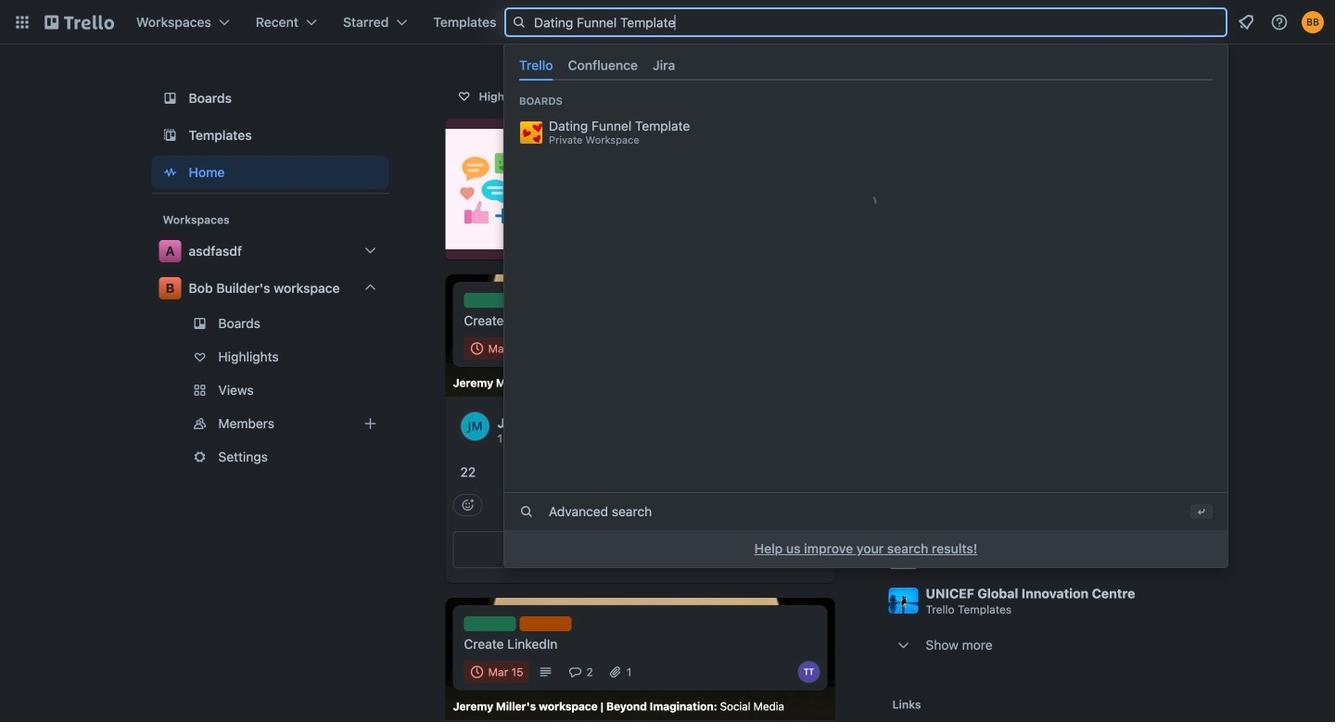 Task type: vqa. For each thing, say whether or not it's contained in the screenshot.
bottom The Color: Green, Title: None Image
yes



Task type: locate. For each thing, give the bounding box(es) containing it.
color: green, title: none image
[[464, 293, 516, 308], [464, 617, 516, 632]]

add image
[[359, 413, 382, 435]]

tab
[[512, 50, 561, 81], [561, 50, 645, 81], [645, 50, 683, 81]]

click to star work from home daily planner. it will show up at the top of your boards list. image
[[1167, 547, 1186, 566]]

tab list
[[512, 50, 1221, 81]]

color: orange, title: none image
[[520, 617, 572, 632]]

0 notifications image
[[1235, 11, 1258, 33]]

1 vertical spatial color: green, title: none image
[[464, 617, 516, 632]]

1 tab from the left
[[512, 50, 561, 81]]

0 vertical spatial color: green, title: none image
[[464, 293, 516, 308]]

add reaction image
[[453, 494, 483, 517]]

primary element
[[0, 0, 1336, 45]]

back to home image
[[45, 7, 114, 37]]



Task type: describe. For each thing, give the bounding box(es) containing it.
2 tab from the left
[[561, 50, 645, 81]]

search image
[[512, 15, 527, 30]]

home image
[[159, 161, 181, 184]]

template board image
[[159, 124, 181, 147]]

advanced search image
[[519, 505, 534, 520]]

2 color: green, title: none image from the top
[[464, 617, 516, 632]]

3 tab from the left
[[645, 50, 683, 81]]

board image
[[159, 87, 181, 109]]

open information menu image
[[1271, 13, 1289, 32]]

1 color: green, title: none image from the top
[[464, 293, 516, 308]]

bob builder (bobbuilder40) image
[[1302, 11, 1324, 33]]

Search Trello field
[[505, 7, 1228, 37]]



